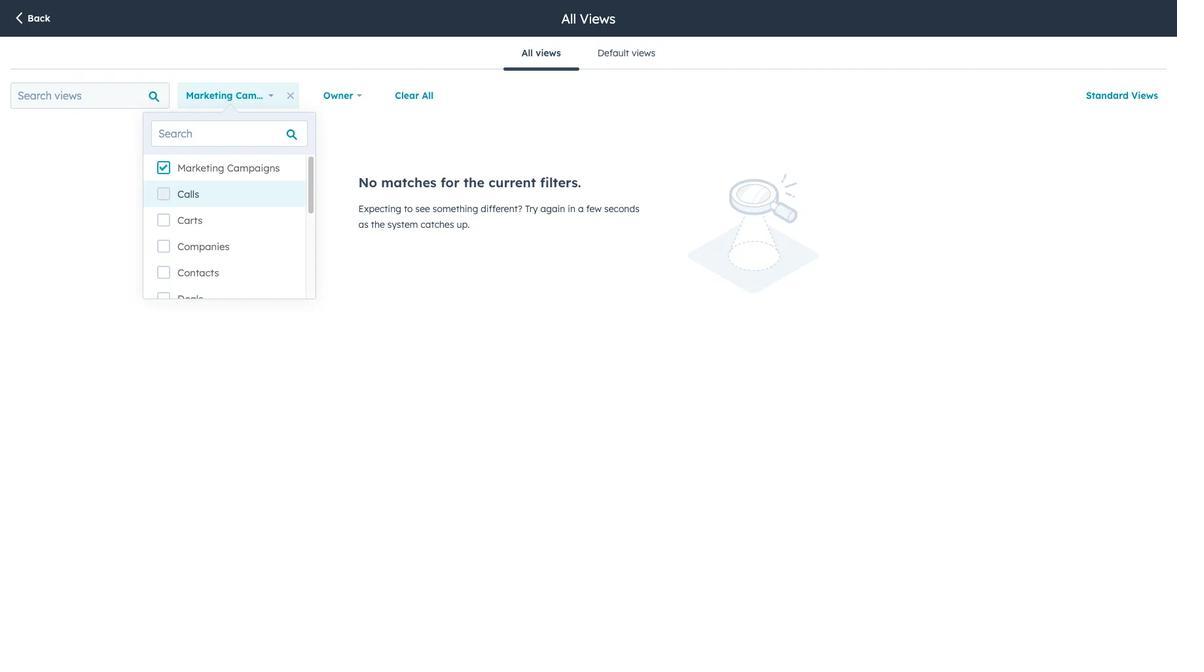 Task type: vqa. For each thing, say whether or not it's contained in the screenshot.
"Link Opens In A New Window" icon
no



Task type: locate. For each thing, give the bounding box(es) containing it.
default views button
[[579, 37, 674, 69]]

marketing campaigns button
[[177, 83, 288, 109]]

1 horizontal spatial the
[[464, 174, 485, 191]]

default
[[598, 47, 629, 59]]

1 views from the left
[[536, 47, 561, 59]]

1 vertical spatial marketing campaigns
[[177, 162, 280, 174]]

0 vertical spatial all
[[562, 10, 576, 27]]

navigation
[[503, 37, 674, 70]]

the right as
[[371, 219, 385, 230]]

campaigns down search search box
[[227, 162, 280, 174]]

0 vertical spatial marketing campaigns
[[186, 90, 288, 101]]

0 horizontal spatial views
[[580, 10, 616, 27]]

marketing campaigns inside list box
[[177, 162, 280, 174]]

to
[[404, 203, 413, 215]]

views down "page section" element at the top
[[536, 47, 561, 59]]

no
[[358, 174, 377, 191]]

marketing campaigns down search search box
[[177, 162, 280, 174]]

all inside "page section" element
[[562, 10, 576, 27]]

the
[[464, 174, 485, 191], [371, 219, 385, 230]]

page section element
[[0, 0, 1177, 37]]

0 horizontal spatial views
[[536, 47, 561, 59]]

clear
[[395, 90, 419, 101]]

1 vertical spatial all
[[522, 47, 533, 59]]

0 horizontal spatial all
[[422, 90, 434, 101]]

marketing campaigns up search search box
[[186, 90, 288, 101]]

campaigns inside popup button
[[236, 90, 288, 101]]

views for default views
[[632, 47, 656, 59]]

1 horizontal spatial all
[[522, 47, 533, 59]]

2 horizontal spatial all
[[562, 10, 576, 27]]

in
[[568, 203, 576, 215]]

2 views from the left
[[632, 47, 656, 59]]

campaigns
[[236, 90, 288, 101], [227, 162, 280, 174]]

marketing up calls
[[177, 162, 224, 174]]

0 vertical spatial marketing
[[186, 90, 233, 101]]

0 vertical spatial campaigns
[[236, 90, 288, 101]]

views for all views
[[536, 47, 561, 59]]

clear all button
[[387, 83, 442, 109]]

campaigns up search search box
[[236, 90, 288, 101]]

views up default
[[580, 10, 616, 27]]

marketing
[[186, 90, 233, 101], [177, 162, 224, 174]]

marketing campaigns
[[186, 90, 288, 101], [177, 162, 280, 174]]

1 horizontal spatial views
[[632, 47, 656, 59]]

standard
[[1086, 90, 1129, 101]]

views right default
[[632, 47, 656, 59]]

1 vertical spatial the
[[371, 219, 385, 230]]

catches
[[421, 219, 454, 230]]

1 vertical spatial campaigns
[[227, 162, 280, 174]]

for
[[441, 174, 460, 191]]

marketing up search search box
[[186, 90, 233, 101]]

0 vertical spatial views
[[580, 10, 616, 27]]

all
[[562, 10, 576, 27], [522, 47, 533, 59], [422, 90, 434, 101]]

1 vertical spatial views
[[1132, 90, 1158, 101]]

a
[[578, 203, 584, 215]]

standard views
[[1086, 90, 1158, 101]]

system
[[388, 219, 418, 230]]

owner button
[[315, 83, 371, 109]]

2 vertical spatial all
[[422, 90, 434, 101]]

the right for
[[464, 174, 485, 191]]

0 horizontal spatial the
[[371, 219, 385, 230]]

all for all views
[[522, 47, 533, 59]]

all views
[[562, 10, 616, 27]]

list box
[[143, 155, 315, 312]]

views
[[580, 10, 616, 27], [1132, 90, 1158, 101]]

1 horizontal spatial views
[[1132, 90, 1158, 101]]

expecting to see something different? try again in a few seconds as the system catches up.
[[358, 203, 640, 230]]

something
[[433, 203, 478, 215]]

views inside button
[[1132, 90, 1158, 101]]

standard views button
[[1078, 83, 1167, 109]]

views
[[536, 47, 561, 59], [632, 47, 656, 59]]

views inside "page section" element
[[580, 10, 616, 27]]

default views
[[598, 47, 656, 59]]

try
[[525, 203, 538, 215]]

expecting
[[358, 203, 401, 215]]

views right standard
[[1132, 90, 1158, 101]]



Task type: describe. For each thing, give the bounding box(es) containing it.
filters.
[[540, 174, 581, 191]]

list box containing marketing campaigns
[[143, 155, 315, 312]]

Search search field
[[151, 120, 307, 147]]

current
[[489, 174, 536, 191]]

no matches for the current filters.
[[358, 174, 581, 191]]

back
[[28, 12, 50, 24]]

views for standard views
[[1132, 90, 1158, 101]]

matches
[[381, 174, 437, 191]]

again
[[541, 203, 565, 215]]

Search views search field
[[10, 83, 170, 109]]

up.
[[457, 219, 470, 230]]

few
[[586, 203, 602, 215]]

navigation containing all views
[[503, 37, 674, 70]]

see
[[415, 203, 430, 215]]

deals
[[177, 293, 203, 305]]

all views button
[[503, 37, 579, 70]]

owner
[[323, 90, 353, 101]]

companies
[[177, 240, 230, 253]]

contacts
[[177, 266, 219, 279]]

marketing campaigns inside popup button
[[186, 90, 288, 101]]

calls
[[177, 188, 199, 200]]

all for all views
[[562, 10, 576, 27]]

different?
[[481, 203, 522, 215]]

all views
[[522, 47, 561, 59]]

seconds
[[604, 203, 640, 215]]

clear all
[[395, 90, 434, 101]]

the inside expecting to see something different? try again in a few seconds as the system catches up.
[[371, 219, 385, 230]]

marketing inside popup button
[[186, 90, 233, 101]]

0 vertical spatial the
[[464, 174, 485, 191]]

views for all views
[[580, 10, 616, 27]]

1 vertical spatial marketing
[[177, 162, 224, 174]]

back link
[[13, 11, 50, 26]]

as
[[358, 219, 369, 230]]

carts
[[177, 214, 203, 227]]



